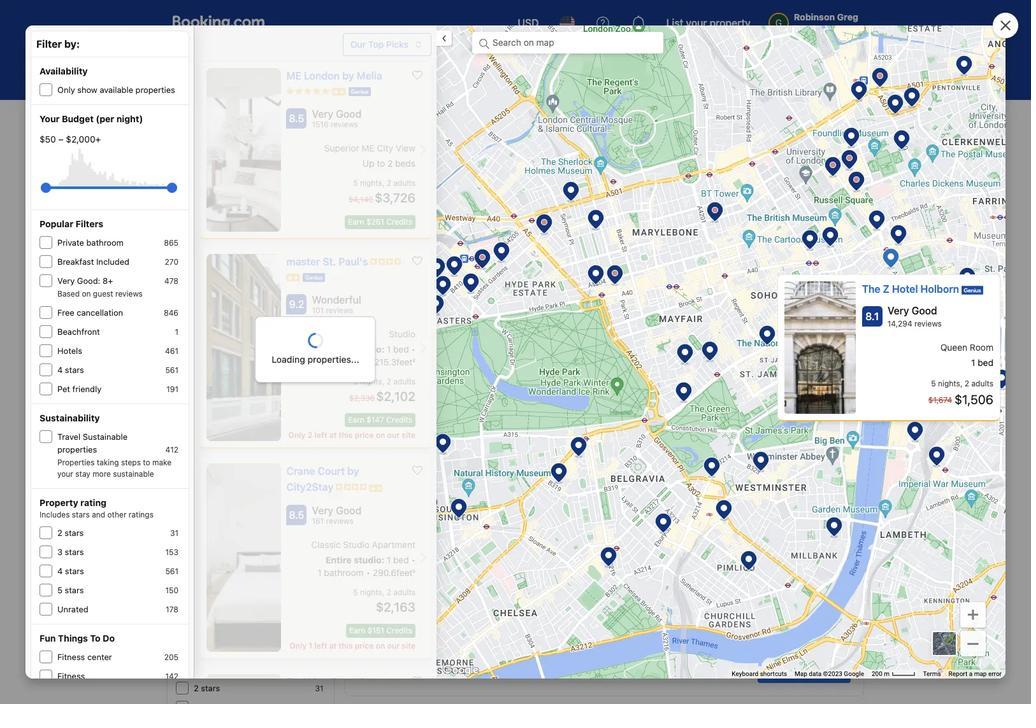 Task type: describe. For each thing, give the bounding box(es) containing it.
of for city
[[510, 557, 518, 566]]

city2stay inside crane court by city2stay
[[286, 482, 334, 493]]

0 vertical spatial and
[[92, 510, 105, 520]]

master st. paul's image
[[355, 536, 483, 663]]

200 m button
[[868, 670, 919, 679]]

5 down 1,516
[[788, 418, 793, 428]]

very good 181 reviews
[[312, 505, 362, 526]]

2 inside superior me city view up to 2 beds
[[387, 158, 393, 169]]

shortcuts
[[760, 671, 787, 678]]

0 horizontal spatial cancellation
[[77, 308, 123, 318]]

your for top group
[[40, 113, 60, 124]]

0 horizontal spatial other
[[107, 510, 126, 520]]

, up $4,140 $3,726
[[382, 179, 385, 188]]

0 vertical spatial 561
[[165, 366, 178, 375]]

0 horizontal spatial popular
[[40, 219, 73, 229]]

booking.com image
[[173, 15, 264, 31]]

location 9.6 new to booking.com
[[776, 563, 853, 589]]

airport taxis link
[[641, 43, 731, 71]]

report a map error
[[949, 671, 1002, 678]]

reviews inside very good 1,516 reviews
[[801, 374, 828, 384]]

0 horizontal spatial based
[[57, 289, 80, 299]]

stays link
[[163, 43, 225, 71]]

0 vertical spatial breakfast
[[57, 257, 94, 267]]

1 vertical spatial popular filters
[[176, 387, 240, 398]]

lion
[[308, 677, 328, 688]]

1 horizontal spatial 846
[[309, 477, 323, 486]]

available inside button
[[381, 309, 418, 320]]

properties inside travel sustainable properties properties taking steps to make your stay more sustainable
[[194, 614, 231, 623]]

• left 290.6feet²
[[366, 568, 370, 578]]

nights down location 9.5
[[795, 418, 818, 428]]

london down master st. paul's link
[[552, 557, 580, 566]]

adults up $2,102
[[393, 377, 415, 387]]

9.5
[[839, 388, 853, 399]]

0 horizontal spatial pet
[[57, 384, 70, 394]]

your inside travel sustainable properties properties taking steps to make your stay more sustainable
[[194, 625, 210, 635]]

london up level
[[579, 382, 607, 391]]

studio for studio entire studio :
[[389, 329, 415, 340]]

0 vertical spatial $50 – $2,000+
[[40, 134, 101, 145]]

1 vertical spatial sustainability
[[176, 581, 236, 592]]

0 horizontal spatial 461
[[165, 347, 178, 356]]

5 stars
[[57, 586, 84, 596]]

sustainable inside travel sustainable properties properties taking steps to make your stay more sustainable
[[249, 625, 290, 635]]

good for classic studio apartment
[[336, 505, 362, 517]]

night) for top group
[[116, 113, 143, 124]]

0 vertical spatial master
[[286, 256, 320, 267]]

fitness for fitness center
[[57, 653, 85, 663]]

report
[[949, 671, 968, 678]]

google image
[[440, 663, 482, 679]]

more inside properties taking steps to make your stay more sustainable
[[93, 470, 111, 479]]

good inside very good 1,516 reviews
[[802, 363, 828, 374]]

london up westminster borough, london
[[516, 361, 563, 378]]

wonderful for rated wonderful element
[[312, 294, 361, 306]]

city for types
[[552, 419, 567, 429]]

0 vertical spatial group
[[46, 178, 172, 198]]

places
[[416, 217, 448, 229]]

2 vertical spatial 4 stars
[[57, 567, 84, 577]]

1 horizontal spatial me london by melia
[[493, 361, 619, 378]]

adults up '$3,726'
[[393, 179, 415, 188]]

children
[[680, 96, 714, 106]]

0 horizontal spatial beachfront
[[57, 327, 100, 337]]

cruises link
[[481, 43, 551, 71]]

sustainable for travel sustainable level 2
[[553, 398, 595, 407]]

2023
[[561, 284, 583, 294]]

flight + hotel link
[[297, 43, 391, 71]]

data
[[809, 671, 822, 678]]

5 nights , 2 adults up $2,336 $2,102
[[353, 377, 415, 387]]

left for good
[[314, 642, 327, 651]]

, down booking.com
[[818, 600, 820, 610]]

5 up unrated
[[57, 586, 62, 596]]

0 vertical spatial includes
[[40, 510, 70, 520]]

bed inside 1 bed • 1 bathroom
[[393, 344, 409, 355]]

1 vertical spatial friendly
[[209, 553, 238, 563]]

see availability for me london by melia
[[765, 484, 828, 495]]

1 horizontal spatial based on guest reviews
[[194, 458, 279, 467]]

terms
[[923, 671, 941, 678]]

taking inside travel sustainable properties properties taking steps to make your stay more sustainable
[[233, 614, 255, 623]]

412
[[165, 445, 178, 455]]

flight
[[325, 52, 348, 62]]

1 vertical spatial popular
[[176, 387, 210, 398]]

0 horizontal spatial hotels
[[57, 346, 82, 356]]

show
[[77, 85, 97, 95]]

show on map inside button
[[222, 206, 279, 217]]

0 vertical spatial guest
[[93, 289, 113, 299]]

1 horizontal spatial very good: 8+
[[194, 444, 249, 454]]

entire inside 'classic studio apartment entire studio : 1 bed • 1 bathroom • 290.6feet²'
[[326, 555, 352, 566]]

types
[[550, 431, 570, 440]]

see availability for master st. paul's
[[765, 666, 828, 677]]

0 vertical spatial melia
[[357, 70, 382, 82]]

nights up $4,140 $3,726
[[360, 179, 382, 188]]

show on map for master st. paul's
[[589, 557, 639, 566]]

bathroom inside studio entire studio • 1 bathroom • 1 kitchen • 215.3feet² 1 queen bed only 2 left at this price on our site
[[562, 614, 597, 624]]

the z hotel holborn
[[862, 284, 962, 295]]

• down studio link
[[599, 614, 603, 624]]

1 horizontal spatial budget
[[198, 282, 230, 293]]

bed inside superior me city view multiple bed types
[[534, 431, 548, 440]]

nights down booking.com
[[795, 600, 818, 610]]

1 vertical spatial group
[[182, 346, 317, 366]]

2 adults · 0 children · 1 room
[[631, 96, 750, 106]]

error
[[988, 671, 1002, 678]]

our down $2,102
[[387, 431, 400, 441]]

only inside studio entire studio • 1 bathroom • 1 kitchen • 215.3feet² 1 queen bed only 2 left at this price on our site
[[503, 640, 521, 649]]

1 vertical spatial filters
[[212, 387, 240, 398]]

(per for top group
[[96, 113, 114, 124]]

• right kitchen
[[639, 614, 643, 624]]

29,
[[546, 284, 559, 294]]

1 horizontal spatial breakfast
[[194, 425, 230, 435]]

1 horizontal spatial $2,000+
[[202, 302, 237, 313]]

show for master st. paul's
[[589, 557, 609, 566]]

are
[[487, 217, 503, 229]]

z
[[883, 284, 890, 295]]

very good 1,516 reviews
[[778, 363, 828, 384]]

8.5 for crane court by city2stay
[[289, 510, 304, 521]]

availability for master st. paul's
[[783, 666, 828, 677]]

wonderful element
[[773, 536, 828, 551]]

see availability link for master st. paul's
[[757, 661, 851, 684]]

on inside button
[[248, 206, 258, 217]]

0 vertical spatial –
[[58, 134, 64, 145]]

adults down booking.com
[[829, 600, 851, 610]]

1 horizontal spatial 31
[[315, 684, 323, 694]]

taking inside properties taking steps to make your stay more sustainable
[[97, 458, 119, 468]]

our left site.
[[650, 217, 666, 229]]

2 vertical spatial city
[[493, 557, 508, 566]]

you
[[458, 284, 473, 294]]

by up borough,
[[566, 361, 582, 378]]

101 for wonderful element at the right bottom of the page
[[786, 549, 798, 559]]

level
[[597, 398, 616, 407]]

0 vertical spatial $2,000+
[[66, 134, 101, 145]]

0 horizontal spatial available
[[100, 85, 133, 95]]

properties inside travel sustainable properties properties taking steps to make your stay more sustainable
[[266, 600, 306, 611]]

reviews inside very good 14,294 reviews
[[914, 319, 942, 329]]

0 vertical spatial sustainability
[[40, 413, 100, 424]]

to for location 9.6 new to booking.com
[[794, 580, 801, 589]]

$4,140 $3,726
[[349, 191, 415, 205]]

1 horizontal spatial other
[[244, 666, 263, 676]]

up
[[363, 158, 374, 169]]

see for master st. paul's
[[765, 666, 781, 677]]

0 horizontal spatial good:
[[77, 276, 100, 286]]

0 vertical spatial very good: 8+
[[57, 276, 113, 286]]

nights,
[[938, 379, 963, 389]]

show inside button
[[222, 206, 245, 217]]

5 up $2,336
[[353, 377, 358, 387]]

show for me london by melia
[[616, 382, 636, 391]]

1 vertical spatial ratings
[[265, 666, 290, 676]]

5 up $4,140
[[353, 179, 358, 188]]

1 vertical spatial scored 8.5 element
[[833, 363, 853, 383]]

entire for studio entire studio • 1 bathroom • 1 kitchen • 215.3feet² 1 queen bed only 2 left at this price on our site
[[503, 614, 524, 624]]

crane
[[286, 466, 315, 477]]

0 horizontal spatial private bathroom
[[57, 238, 124, 248]]

1 vertical spatial pet
[[194, 553, 206, 563]]

2 inside 5 nights , 2 adults $2,163
[[387, 588, 391, 597]]

1 horizontal spatial $50 – $2,000+
[[176, 302, 237, 313]]

fun
[[40, 633, 56, 644]]

studio entire studio :
[[326, 329, 415, 355]]

200 m
[[872, 671, 891, 678]]

m
[[884, 671, 890, 678]]

5 nights , 2 adults down booking.com
[[788, 600, 851, 610]]

red lion court by city2stay
[[286, 677, 372, 704]]

westminster
[[493, 382, 540, 391]]

holborn
[[921, 284, 959, 295]]

$3,726
[[375, 191, 415, 205]]

new
[[776, 580, 792, 589]]

0 horizontal spatial free cancellation
[[57, 308, 123, 318]]

1 horizontal spatial cancellation
[[213, 476, 259, 486]]

city for 2
[[377, 143, 393, 154]]

1 vertical spatial private
[[194, 406, 220, 416]]

only 1 left at this price on our site
[[289, 642, 415, 651]]

filter for your budget (per night)
[[173, 254, 198, 266]]

1 vertical spatial based
[[194, 458, 216, 467]]

london right greater
[[303, 127, 330, 136]]

red
[[286, 677, 305, 688]]

1 horizontal spatial property rating includes stars and other ratings
[[176, 653, 290, 676]]

• up 290.6feet²
[[411, 555, 415, 566]]

0 horizontal spatial filters
[[76, 219, 103, 229]]

: inside studio entire studio :
[[382, 344, 385, 355]]

this for 101
[[339, 431, 353, 441]]

1 vertical spatial 561
[[310, 534, 323, 544]]

1 horizontal spatial st.
[[539, 536, 554, 553]]

0 horizontal spatial free
[[57, 308, 74, 318]]

1 vertical spatial 4 stars
[[194, 533, 220, 544]]

adults inside 5 nights , 2 adults $2,163
[[393, 588, 415, 597]]

master inside master st. paul's link
[[493, 536, 535, 553]]

travel sustainable properties properties taking steps to make your stay more sustainable
[[194, 600, 308, 635]]

1 bed • 1 bathroom
[[319, 344, 415, 368]]

865
[[164, 238, 178, 248]]

stays
[[191, 52, 214, 62]]

0 horizontal spatial rating
[[80, 498, 106, 509]]

rentals
[[439, 52, 467, 62]]

by down 'flight + hotel'
[[342, 70, 354, 82]]

0 horizontal spatial 215.3feet²
[[374, 357, 415, 368]]

0 horizontal spatial popular filters
[[40, 219, 103, 229]]

rated very good element for me london by melia
[[312, 107, 415, 122]]

mon, jan 1 button
[[506, 90, 561, 113]]

hotel for z
[[892, 284, 918, 295]]

steps inside properties taking steps to make your stay more sustainable
[[121, 458, 141, 468]]

8.5 for me london by melia
[[289, 113, 304, 124]]

1 vertical spatial pet friendly
[[194, 553, 238, 563]]

dec
[[464, 96, 480, 106]]

wonderful for wonderful element at the right bottom of the page
[[778, 538, 828, 549]]

1 vertical spatial and
[[228, 666, 242, 676]]

scored 9.2 element for wonderful element at the right bottom of the page
[[833, 538, 853, 558]]

, up $2,336 $2,102
[[382, 377, 385, 387]]

reviews inside very good 181 reviews
[[326, 517, 353, 526]]

0 horizontal spatial master st. paul's
[[286, 256, 368, 267]]

1 vertical spatial included
[[233, 425, 266, 435]]

, down location 9.5
[[818, 418, 820, 428]]

map view dialog
[[309, 0, 1031, 680]]

good for queen room
[[912, 305, 937, 317]]

$1,674
[[928, 396, 952, 405]]

178
[[166, 605, 178, 615]]

101 for rated wonderful element
[[312, 306, 324, 315]]

wonderful 101 reviews for wonderful element at the right bottom of the page
[[778, 538, 828, 559]]

• down city of london, london
[[551, 614, 554, 624]]

nov
[[527, 284, 543, 294]]

0 vertical spatial 2 stars
[[57, 528, 84, 539]]

properties inside travel sustainable properties
[[57, 445, 97, 455]]

_
[[968, 623, 979, 647]]

very good 1516 reviews
[[312, 109, 362, 130]]

1 horizontal spatial melia
[[585, 361, 619, 378]]

0 horizontal spatial +
[[351, 52, 356, 62]]

mon,
[[511, 96, 532, 106]]

stay inside properties taking steps to make your stay more sustainable
[[75, 470, 90, 479]]

only for only show available properties
[[57, 85, 75, 95]]

0 vertical spatial based on guest reviews
[[57, 289, 143, 299]]

0 vertical spatial 846
[[164, 308, 178, 318]]

search for search
[[808, 94, 848, 108]]

by inside red lion court by city2stay
[[360, 677, 372, 688]]

taxis
[[701, 52, 720, 62]]

search for search results
[[385, 127, 410, 136]]

73% of places to stay are unavailable for your dates on our site.
[[378, 217, 690, 229]]

map region
[[309, 0, 1031, 680]]

properties inside properties taking steps to make your stay more sustainable
[[57, 458, 95, 468]]

reviews inside "very good 1516 reviews"
[[331, 120, 358, 130]]

0 vertical spatial property
[[40, 498, 78, 509]]

$4,140
[[349, 195, 373, 205]]

by: for your budget (per night)
[[201, 254, 216, 266]]

0 vertical spatial budget
[[62, 113, 94, 124]]

dates
[[605, 217, 633, 229]]

westminster borough, london
[[493, 382, 607, 391]]

hotel for +
[[359, 52, 381, 62]]

1,073
[[447, 148, 483, 166]]

paul's inside master st. paul's link
[[557, 536, 594, 553]]

9.2 for wonderful element at the right bottom of the page
[[836, 542, 851, 554]]

1 inside queen room 1 bed
[[971, 358, 975, 368]]

attractions link
[[554, 43, 639, 71]]

0 vertical spatial 4 stars
[[57, 365, 84, 375]]

1 horizontal spatial master st. paul's
[[493, 536, 594, 553]]

rated very good element for crane court by city2stay
[[312, 503, 415, 518]]

unrated
[[57, 605, 88, 615]]

2 vertical spatial 561
[[165, 567, 178, 577]]

price for good
[[355, 642, 374, 651]]

0 vertical spatial 270
[[165, 257, 178, 267]]

$2,102
[[376, 389, 415, 404]]

fun things to do
[[40, 633, 115, 644]]

wed, dec 27 button
[[435, 90, 498, 113]]

5 nights , 2 adults down location 9.5
[[788, 418, 851, 428]]

1 horizontal spatial 270
[[310, 426, 323, 435]]

1 vertical spatial beachfront
[[194, 495, 236, 505]]

see availability link for me london by melia
[[757, 479, 851, 501]]

only 2 left at this price on our site
[[288, 431, 415, 441]]

car rentals link
[[394, 43, 478, 71]]

search button
[[793, 84, 864, 119]]

$2,336
[[349, 394, 375, 403]]

booking.com
[[803, 580, 850, 589]]

car
[[423, 52, 437, 62]]

very for 181 reviews
[[312, 505, 333, 517]]

1 vertical spatial free cancellation
[[194, 476, 259, 486]]

, inside 5 nights , 2 adults $2,163
[[382, 588, 385, 597]]

property
[[710, 17, 751, 29]]

site inside studio entire studio • 1 bathroom • 1 kitchen • 215.3feet² 1 queen bed only 2 left at this price on our site
[[619, 640, 633, 649]]

apartment
[[372, 540, 415, 550]]

the
[[862, 284, 880, 295]]

2 horizontal spatial stay
[[463, 217, 484, 229]]

travel sustainable properties
[[57, 432, 128, 455]]

1 vertical spatial your budget (per night)
[[176, 282, 279, 293]]

0 vertical spatial your budget (per night)
[[40, 113, 143, 124]]

1 vertical spatial guest
[[229, 458, 250, 467]]

adults inside map view dialog
[[971, 379, 994, 389]]

cruises
[[509, 52, 540, 62]]

1 horizontal spatial good:
[[213, 444, 237, 454]]

0 vertical spatial friendly
[[72, 384, 101, 394]]

flight + hotel
[[325, 52, 381, 62]]

0 vertical spatial ratings
[[129, 510, 154, 520]]

2 vertical spatial 4
[[57, 567, 63, 577]]

1 horizontal spatial 478
[[309, 445, 323, 454]]

1 horizontal spatial 8+
[[239, 444, 249, 454]]

0 horizontal spatial pet friendly
[[57, 384, 101, 394]]

3
[[57, 547, 63, 558]]

this for good
[[339, 642, 353, 651]]

0 horizontal spatial included
[[96, 257, 129, 267]]

2 · from the left
[[717, 96, 719, 106]]

1 horizontal spatial –
[[195, 302, 200, 313]]

only for only 1 left at this price on our site
[[289, 642, 307, 651]]

very good element
[[778, 361, 828, 376]]

0 horizontal spatial breakfast included
[[57, 257, 129, 267]]

scored  8.1 element
[[862, 307, 883, 327]]



Task type: locate. For each thing, give the bounding box(es) containing it.
290.6feet²
[[373, 568, 415, 578]]

1 vertical spatial make
[[289, 614, 308, 623]]

master st. paul's up save in the left of the page
[[286, 256, 368, 267]]

this inside studio entire studio • 1 bathroom • 1 kitchen • 215.3feet² 1 queen bed only 2 left at this price on our site
[[554, 640, 569, 649]]

sustainable for travel sustainable properties
[[83, 432, 128, 442]]

1 horizontal spatial show
[[589, 557, 609, 566]]

filter by:
[[36, 38, 80, 50], [173, 254, 216, 266]]

superior inside superior me city view multiple bed types
[[503, 419, 536, 429]]

blue genius logo image
[[348, 87, 371, 96], [348, 87, 371, 96], [303, 273, 325, 282], [303, 273, 325, 282]]

make up 'only 1 left at this price on our site'
[[289, 614, 308, 623]]

1 horizontal spatial $50
[[176, 302, 192, 313]]

greater london link
[[274, 126, 330, 138]]

google
[[844, 671, 864, 678]]

2 fitness from the top
[[57, 672, 85, 682]]

adults up $1,506
[[971, 379, 994, 389]]

good inside very good 14,294 reviews
[[912, 305, 937, 317]]

search inside button
[[808, 94, 848, 108]]

9.2
[[289, 299, 304, 310], [836, 542, 851, 554]]

wed, dec 27 — mon, jan 1
[[440, 96, 556, 106]]

entire for studio entire studio :
[[326, 344, 352, 355]]

1516
[[312, 120, 329, 130]]

night) for group to the bottom
[[253, 282, 279, 293]]

1 horizontal spatial group
[[182, 346, 317, 366]]

st.
[[323, 256, 336, 267], [539, 536, 554, 553]]

adults down 9.5
[[829, 418, 851, 428]]

see down rated wonderful element
[[363, 309, 379, 320]]

studio inside studio entire studio :
[[354, 344, 382, 355]]

1 horizontal spatial (per
[[232, 282, 251, 293]]

0 vertical spatial fitness
[[57, 653, 85, 663]]

adults inside button
[[639, 96, 665, 106]]

availability
[[40, 66, 88, 76]]

bathroom inside 'classic studio apartment entire studio : 1 bed • 1 bathroom • 290.6feet²'
[[324, 568, 364, 578]]

studio inside 'classic studio apartment entire studio : 1 bed • 1 bathroom • 290.6feet²'
[[343, 540, 370, 550]]

0 horizontal spatial make
[[152, 458, 172, 468]]

(per for group to the bottom
[[232, 282, 251, 293]]

to
[[90, 633, 100, 644]]

view inside superior me city view up to 2 beds
[[396, 143, 415, 154]]

show
[[222, 206, 245, 217], [616, 382, 636, 391], [589, 557, 609, 566]]

461 up 'classic'
[[310, 515, 323, 524]]

left for 101
[[314, 431, 327, 441]]

+ inside map view dialog
[[967, 602, 979, 626]]

270 up crane at the left
[[310, 426, 323, 435]]

our down the $2,163
[[387, 642, 400, 651]]

0 vertical spatial properties
[[57, 458, 95, 468]]

filter for availability
[[36, 38, 62, 50]]

other down properties taking steps to make your stay more sustainable
[[107, 510, 126, 520]]

view inside superior me city view multiple bed types
[[569, 419, 588, 429]]

0 vertical spatial 461
[[165, 347, 178, 356]]

1 horizontal spatial make
[[289, 614, 308, 623]]

by down "only 2 left at this price on our site"
[[347, 466, 359, 477]]

show on map for me london by melia
[[616, 382, 666, 391]]

city
[[377, 143, 393, 154], [552, 419, 567, 429], [493, 557, 508, 566]]

very inside very good 181 reviews
[[312, 505, 333, 517]]

show on map button
[[215, 201, 287, 224]]

entire down 'classic'
[[326, 555, 352, 566]]

ratings up red
[[265, 666, 290, 676]]

to for 73% of places to stay are unavailable for your dates on our site.
[[451, 217, 461, 229]]

studio up $2,336 $2,102
[[354, 344, 382, 355]]

1 horizontal spatial your
[[176, 282, 196, 293]]

airport taxis
[[670, 52, 720, 62]]

do
[[103, 633, 115, 644]]

london:
[[392, 148, 443, 166]]

entire inside studio entire studio • 1 bathroom • 1 kitchen • 215.3feet² 1 queen bed only 2 left at this price on our site
[[503, 614, 524, 624]]

1 horizontal spatial your budget (per night)
[[176, 282, 279, 293]]

1 availability from the top
[[783, 484, 828, 495]]

view down travel sustainable level 2
[[569, 419, 588, 429]]

very inside "very good 1516 reviews"
[[312, 109, 333, 120]]

united kingdom
[[202, 127, 260, 136]]

0 vertical spatial show
[[222, 206, 245, 217]]

city up types
[[552, 419, 567, 429]]

0 horizontal spatial sustainable
[[113, 470, 154, 479]]

and down travel sustainable properties properties taking steps to make your stay more sustainable
[[228, 666, 242, 676]]

2 horizontal spatial city
[[552, 419, 567, 429]]

2 inside map view dialog
[[965, 379, 969, 389]]

1 see availability link from the top
[[757, 479, 851, 501]]

rated wonderful element
[[312, 292, 415, 308]]

2 inside 2 adults · 0 children · 1 room button
[[631, 96, 636, 106]]

1 vertical spatial of
[[510, 557, 518, 566]]

airport
[[670, 52, 698, 62]]

1 horizontal spatial city
[[493, 557, 508, 566]]

includes up 3
[[40, 510, 70, 520]]

0 horizontal spatial ·
[[667, 96, 670, 106]]

· left 0
[[667, 96, 670, 106]]

1 vertical spatial sustainable
[[83, 432, 128, 442]]

to inside properties taking steps to make your stay more sustainable
[[143, 458, 150, 468]]

property
[[40, 498, 78, 509], [176, 653, 215, 664]]

0 vertical spatial hotels
[[57, 346, 82, 356]]

1 vertical spatial 846
[[309, 477, 323, 486]]

see inside button
[[363, 309, 379, 320]]

1 vertical spatial fitness
[[57, 672, 85, 682]]

at inside studio entire studio • 1 bathroom • 1 kitchen • 215.3feet² 1 queen bed only 2 left at this price on our site
[[545, 640, 552, 649]]

friday
[[392, 263, 430, 280]]

map inside map view dialog
[[974, 671, 987, 678]]

scored 9.2 element up 9.6
[[833, 538, 853, 558]]

wed,
[[440, 96, 461, 106]]

8.1
[[866, 311, 879, 322]]

studio inside studio entire studio • 1 bathroom • 1 kitchen • 215.3feet² 1 queen bed only 2 left at this price on our site
[[526, 614, 548, 624]]

,
[[382, 179, 385, 188], [382, 377, 385, 387], [818, 418, 820, 428], [382, 588, 385, 597], [818, 600, 820, 610]]

bed left types
[[534, 431, 548, 440]]

5
[[353, 179, 358, 188], [353, 377, 358, 387], [931, 379, 936, 389], [788, 418, 793, 428], [57, 586, 62, 596], [353, 588, 358, 597], [788, 600, 793, 610]]

1 horizontal spatial private bathroom
[[194, 406, 260, 416]]

list
[[666, 17, 683, 29]]

1 location from the top
[[799, 388, 837, 399]]

entire right loading
[[326, 344, 352, 355]]

0 vertical spatial availability
[[783, 484, 828, 495]]

friendly right 153
[[209, 553, 238, 563]]

1 horizontal spatial +
[[967, 602, 979, 626]]

2 : from the top
[[382, 555, 385, 566]]

me london by melia image
[[355, 361, 483, 488]]

8.5 up greater london on the left top
[[289, 113, 304, 124]]

1 vertical spatial 478
[[309, 445, 323, 454]]

2 horizontal spatial more
[[410, 284, 431, 294]]

fitness down things
[[57, 653, 85, 663]]

property up 3
[[40, 498, 78, 509]]

travel up properties taking steps to make your stay more sustainable
[[57, 432, 80, 442]]

461
[[165, 347, 178, 356], [310, 515, 323, 524]]

this up red lion court by city2stay
[[339, 642, 353, 651]]

0 horizontal spatial 846
[[164, 308, 178, 318]]

by inside crane court by city2stay
[[347, 466, 359, 477]]

beds
[[395, 158, 415, 169]]

your for group to the bottom
[[176, 282, 196, 293]]

travel for travel sustainable level 2
[[529, 398, 551, 407]]

superior up multiple
[[503, 419, 536, 429]]

master st. paul's link
[[493, 531, 594, 553]]

fitness for fitness
[[57, 672, 85, 682]]

2 rated very good element from the top
[[312, 503, 415, 518]]

multiple
[[503, 431, 532, 440]]

make inside travel sustainable properties properties taking steps to make your stay more sustainable
[[289, 614, 308, 623]]

1 vertical spatial 2 stars
[[194, 684, 220, 694]]

wonderful 101 reviews for rated wonderful element
[[312, 294, 361, 315]]

9.6
[[839, 563, 853, 574]]

1,516
[[780, 374, 798, 384]]

to
[[377, 158, 385, 169], [451, 217, 461, 229], [143, 458, 150, 468], [794, 580, 801, 589], [279, 614, 287, 623]]

sustainability up 178
[[176, 581, 236, 592]]

0 horizontal spatial includes
[[40, 510, 70, 520]]

our down kitchen
[[604, 640, 617, 649]]

1 horizontal spatial filters
[[212, 387, 240, 398]]

1 vertical spatial hotels
[[194, 514, 219, 524]]

properties right 178
[[194, 614, 231, 623]]

9.2 for rated wonderful element
[[289, 299, 304, 310]]

availability
[[783, 484, 828, 495], [783, 666, 828, 677]]

0 vertical spatial cancellation
[[77, 308, 123, 318]]

price for 101
[[355, 431, 374, 441]]

5 down new
[[788, 600, 793, 610]]

sustainable inside travel sustainable properties properties taking steps to make your stay more sustainable
[[219, 600, 264, 611]]

hotel right z on the top right
[[892, 284, 918, 295]]

very inside very good 1,516 reviews
[[778, 363, 800, 374]]

215.3feet² inside studio entire studio • 1 bathroom • 1 kitchen • 215.3feet² 1 queen bed only 2 left at this price on our site
[[645, 614, 681, 624]]

1 city2stay from the top
[[286, 482, 334, 493]]

kitchen
[[610, 614, 637, 624]]

1 vertical spatial 4
[[194, 533, 199, 544]]

1 horizontal spatial beachfront
[[194, 495, 236, 505]]

at for good
[[329, 642, 337, 651]]

rated very good element up apartment at the bottom of page
[[312, 503, 415, 518]]

1 · from the left
[[667, 96, 670, 106]]

court right crane at the left
[[318, 466, 345, 477]]

1 inside button
[[722, 96, 726, 106]]

group
[[46, 178, 172, 198], [182, 346, 317, 366]]

1 horizontal spatial 101
[[786, 549, 798, 559]]

studio for studio entire studio • 1 bathroom • 1 kitchen • 215.3feet² 1 queen bed only 2 left at this price on our site
[[503, 601, 528, 611]]

very for 1516 reviews
[[312, 109, 333, 120]]

73%
[[378, 217, 401, 229]]

0 vertical spatial good:
[[77, 276, 100, 286]]

site for wonderful
[[402, 431, 415, 441]]

bed inside queen room 1 bed
[[978, 358, 994, 368]]

see for me london by melia
[[765, 484, 781, 495]]

$50
[[40, 134, 56, 145], [176, 302, 192, 313]]

city2stay down crane at the left
[[286, 482, 334, 493]]

215.3feet² down studio entire studio :
[[374, 357, 415, 368]]

scored 8.5 element up 9.5
[[833, 363, 853, 383]]

8.5 up 9.5
[[836, 367, 851, 379]]

sustainable inside properties taking steps to make your stay more sustainable
[[113, 470, 154, 479]]

scored 8.5 element for crane court by city2stay
[[286, 505, 307, 525]]

: inside 'classic studio apartment entire studio : 1 bed • 1 bathroom • 290.6feet²'
[[382, 555, 385, 566]]

27
[[483, 96, 493, 106]]

31 right red
[[315, 684, 323, 694]]

1 vertical spatial very good: 8+
[[194, 444, 249, 454]]

price
[[355, 431, 374, 441], [571, 640, 590, 649], [355, 642, 374, 651]]

only down queen
[[503, 640, 521, 649]]

court inside crane court by city2stay
[[318, 466, 345, 477]]

9.2 up loading
[[289, 299, 304, 310]]

studio right 'classic'
[[343, 540, 370, 550]]

0 vertical spatial property rating includes stars and other ratings
[[40, 498, 154, 520]]

superior for superior me city view multiple bed types
[[503, 419, 536, 429]]

price inside studio entire studio • 1 bathroom • 1 kitchen • 215.3feet² 1 queen bed only 2 left at this price on our site
[[571, 640, 590, 649]]

melia
[[357, 70, 382, 82], [585, 361, 619, 378]]

1 vertical spatial sustainable
[[249, 625, 290, 635]]

your inside properties taking steps to make your stay more sustainable
[[57, 470, 73, 479]]

central
[[344, 148, 389, 166]]

0 vertical spatial me london by melia
[[286, 70, 382, 82]]

filter by: for availability
[[36, 38, 80, 50]]

scored 8.5 element for me london by melia
[[286, 109, 307, 129]]

travel for travel sustainable properties
[[57, 432, 80, 442]]

more inside the black friday deals save 30% or more when you book before nov 29, 2023
[[410, 284, 431, 294]]

travel inside travel sustainable properties
[[57, 432, 80, 442]]

rated very good element
[[312, 107, 415, 122], [312, 503, 415, 518]]

5 inside 5 nights , 2 adults $2,163
[[353, 588, 358, 597]]

• inside 1 bed • 1 bathroom
[[411, 344, 415, 355]]

city left london,
[[493, 557, 508, 566]]

bathroom
[[86, 238, 124, 248], [326, 357, 365, 368], [223, 406, 260, 416], [324, 568, 364, 578], [562, 614, 597, 624]]

101 up "loading properties..."
[[312, 306, 324, 315]]

1 vertical spatial available
[[381, 309, 418, 320]]

1 vertical spatial good:
[[213, 444, 237, 454]]

free
[[57, 308, 74, 318], [194, 476, 211, 486]]

scored 9.2 element
[[286, 294, 307, 315], [833, 538, 853, 558]]

0 horizontal spatial search
[[385, 127, 410, 136]]

+
[[351, 52, 356, 62], [967, 602, 979, 626]]

only for only 2 left at this price on our site
[[288, 431, 306, 441]]

studio for studio entire studio • 1 bathroom • 1 kitchen • 215.3feet² 1 queen bed only 2 left at this price on our site
[[526, 614, 548, 624]]

8.5 left 181
[[289, 510, 304, 521]]

153
[[165, 548, 178, 558]]

good inside very good 181 reviews
[[336, 505, 362, 517]]

1 fitness from the top
[[57, 653, 85, 663]]

your down 865
[[176, 282, 196, 293]]

court inside red lion court by city2stay
[[330, 677, 358, 688]]

2 see availability from the top
[[765, 666, 828, 677]]

see availability link
[[757, 479, 851, 501], [757, 661, 851, 684]]

215.3feet²
[[374, 357, 415, 368], [645, 614, 681, 624]]

0 horizontal spatial paul's
[[339, 256, 368, 267]]

book
[[475, 284, 496, 294]]

london up 'central'
[[344, 127, 371, 136]]

1 : from the top
[[382, 344, 385, 355]]

0 vertical spatial wonderful
[[312, 294, 361, 306]]

pet up travel sustainable properties
[[57, 384, 70, 394]]

0 vertical spatial (per
[[96, 113, 114, 124]]

and down properties taking steps to make your stay more sustainable
[[92, 510, 105, 520]]

very for 1,516 reviews
[[778, 363, 800, 374]]

1 vertical spatial master
[[493, 536, 535, 553]]

$50 for top group
[[40, 134, 56, 145]]

me london by melia
[[286, 70, 382, 82], [493, 361, 619, 378]]

city2stay inside red lion court by city2stay
[[286, 693, 334, 704]]

2 vertical spatial sustainable
[[219, 600, 264, 611]]

very inside very good 14,294 reviews
[[888, 305, 909, 317]]

good for superior me city view
[[336, 109, 362, 120]]

270 down 865
[[165, 257, 178, 267]]

london down flight
[[304, 70, 340, 82]]

see up wonderful element at the right bottom of the page
[[765, 484, 781, 495]]

by: for availability
[[64, 38, 80, 50]]

101 up location 9.6 new to booking.com
[[786, 549, 798, 559]]

1 vertical spatial see availability
[[765, 666, 828, 677]]

travel inside travel sustainable properties properties taking steps to make your stay more sustainable
[[194, 600, 217, 611]]

me inside superior me city view multiple bed types
[[538, 419, 550, 429]]

city2stay down 'lion'
[[286, 693, 334, 704]]

location for 9.6
[[799, 563, 837, 574]]

stay inside travel sustainable properties properties taking steps to make your stay more sustainable
[[212, 625, 227, 635]]

5 inside map view dialog
[[931, 379, 936, 389]]

, up the $2,163
[[382, 588, 385, 597]]

this down $2,336
[[339, 431, 353, 441]]

1 horizontal spatial includes
[[176, 666, 206, 676]]

scored 8.5 element left 181
[[286, 505, 307, 525]]

your down availability
[[40, 113, 60, 124]]

$50 for group to the bottom
[[176, 302, 192, 313]]

+ _
[[967, 602, 979, 647]]

view for superior me city view up to 2 beds
[[396, 143, 415, 154]]

guest
[[93, 289, 113, 299], [229, 458, 250, 467]]

friendly
[[72, 384, 101, 394], [209, 553, 238, 563]]

court right 'lion'
[[330, 677, 358, 688]]

city inside superior me city view multiple bed types
[[552, 419, 567, 429]]

rating down properties taking steps to make your stay more sustainable
[[80, 498, 106, 509]]

1 vertical spatial property
[[176, 653, 215, 664]]

search results updated. central london: 1,073 properties found. element
[[344, 148, 864, 166]]

price down 5 nights , 2 adults $2,163 in the bottom left of the page
[[355, 642, 374, 651]]

270
[[165, 257, 178, 267], [310, 426, 323, 435]]

1 vertical spatial budget
[[198, 282, 230, 293]]

bed inside 'classic studio apartment entire studio : 1 bed • 1 bathroom • 290.6feet²'
[[393, 555, 409, 566]]

map
[[795, 671, 807, 678]]

ratings down properties taking steps to make your stay more sustainable
[[129, 510, 154, 520]]

0 horizontal spatial $50 – $2,000+
[[40, 134, 101, 145]]

5 nights , 2 adults $2,163
[[353, 588, 415, 615]]

2 horizontal spatial show
[[616, 382, 636, 391]]

sustainable for travel sustainable properties properties taking steps to make your stay more sustainable
[[219, 600, 264, 611]]

1 horizontal spatial 461
[[310, 515, 323, 524]]

hotel inside map view dialog
[[892, 284, 918, 295]]

0 vertical spatial available
[[100, 85, 133, 95]]

1 horizontal spatial available
[[381, 309, 418, 320]]

0 vertical spatial city
[[377, 143, 393, 154]]

site for very good
[[402, 642, 415, 651]]

1 vertical spatial 270
[[310, 426, 323, 435]]

good:
[[77, 276, 100, 286], [213, 444, 237, 454]]

bed up 290.6feet²
[[393, 555, 409, 566]]

steps inside travel sustainable properties properties taking steps to make your stay more sustainable
[[257, 614, 277, 623]]

travel sustainable level 2
[[529, 398, 623, 407]]

2 vertical spatial see
[[765, 666, 781, 677]]

hotel right flight
[[359, 52, 381, 62]]

1 horizontal spatial sustainability
[[176, 581, 236, 592]]

2 vertical spatial studio
[[526, 614, 548, 624]]

left down queen
[[530, 640, 543, 649]]

1 rated very good element from the top
[[312, 107, 415, 122]]

studio inside 'classic studio apartment entire studio : 1 bed • 1 bathroom • 290.6feet²'
[[354, 555, 382, 566]]

1 see availability from the top
[[765, 484, 828, 495]]

0 vertical spatial private
[[57, 238, 84, 248]]

2 see availability link from the top
[[757, 661, 851, 684]]

2 location from the top
[[799, 563, 837, 574]]

melia down 'flight + hotel'
[[357, 70, 382, 82]]

terms link
[[923, 671, 941, 678]]

nights up the $2,163
[[360, 588, 382, 597]]

only show available properties
[[57, 85, 175, 95]]

5 nights , 2 adults up $4,140 $3,726
[[353, 179, 415, 188]]

• down see available deals button on the top of page
[[411, 344, 415, 355]]

filter up availability
[[36, 38, 62, 50]]

location down very good 1,516 reviews
[[799, 388, 837, 399]]

friendly up travel sustainable properties
[[72, 384, 101, 394]]

wonderful 101 reviews up location 9.6 new to booking.com
[[778, 538, 828, 559]]

and
[[92, 510, 105, 520], [228, 666, 242, 676]]

scored 8.5 element
[[286, 109, 307, 129], [833, 363, 853, 383], [286, 505, 307, 525]]

greater
[[274, 127, 301, 136]]

studio down see available deals button on the top of page
[[389, 329, 415, 340]]

filter by: for your budget (per night)
[[173, 254, 216, 266]]

0 vertical spatial paul's
[[339, 256, 368, 267]]

before
[[498, 284, 525, 294]]

31
[[170, 529, 178, 539], [315, 684, 323, 694]]

location inside location 9.6 new to booking.com
[[799, 563, 837, 574]]

very good 14,294 reviews
[[888, 305, 942, 329]]

location for 9.5
[[799, 388, 837, 399]]

0 vertical spatial 4
[[57, 365, 63, 375]]

bathroom inside 1 bed • 1 bathroom
[[326, 357, 365, 368]]

nights inside 5 nights , 2 adults $2,163
[[360, 588, 382, 597]]

london
[[304, 70, 340, 82], [303, 127, 330, 136], [344, 127, 371, 136], [516, 361, 563, 378], [579, 382, 607, 391], [552, 557, 580, 566]]

0 vertical spatial see
[[363, 309, 379, 320]]

2 city2stay from the top
[[286, 693, 334, 704]]

very for 14,294 reviews
[[888, 305, 909, 317]]

availability for me london by melia
[[783, 484, 828, 495]]

1 vertical spatial hotel
[[892, 284, 918, 295]]

0 horizontal spatial 101
[[312, 306, 324, 315]]

to for properties taking steps to make your stay more sustainable
[[143, 458, 150, 468]]

only up crane at the left
[[288, 431, 306, 441]]

progress bar
[[307, 332, 324, 349]]

sustainability
[[40, 413, 100, 424], [176, 581, 236, 592]]

0 vertical spatial beachfront
[[57, 327, 100, 337]]

available down or
[[381, 309, 418, 320]]

0 vertical spatial +
[[351, 52, 356, 62]]

wonderful up location 9.6 new to booking.com
[[778, 538, 828, 549]]

superior for superior me city view up to 2 beds
[[324, 143, 359, 154]]

black friday deals save 30% or more when you book before nov 29, 2023
[[355, 263, 583, 294]]

0 horizontal spatial of
[[404, 217, 414, 229]]

loading properties...
[[272, 354, 359, 365]]

1 vertical spatial search
[[385, 127, 410, 136]]

city inside superior me city view up to 2 beds
[[377, 143, 393, 154]]

of for 73%
[[404, 217, 414, 229]]

filter down 865
[[173, 254, 198, 266]]

14,294
[[888, 319, 912, 329]]

attractions
[[582, 52, 628, 62]]

: up 290.6feet²
[[382, 555, 385, 566]]

bed inside studio entire studio • 1 bathroom • 1 kitchen • 215.3feet² 1 queen bed only 2 left at this price on our site
[[533, 626, 547, 635]]

on inside studio entire studio • 1 bathroom • 1 kitchen • 215.3feet² 1 queen bed only 2 left at this price on our site
[[592, 640, 602, 649]]

our inside studio entire studio • 1 bathroom • 1 kitchen • 215.3feet² 1 queen bed only 2 left at this price on our site
[[604, 640, 617, 649]]

0 horizontal spatial based on guest reviews
[[57, 289, 143, 299]]

nights up $2,336 $2,102
[[360, 377, 382, 387]]

0 horizontal spatial budget
[[62, 113, 94, 124]]

jan
[[535, 96, 550, 106]]

1 vertical spatial superior
[[503, 419, 536, 429]]

1 vertical spatial rated very good element
[[312, 503, 415, 518]]

5 nights, 2 adults
[[931, 379, 994, 389]]

0 vertical spatial free
[[57, 308, 74, 318]]

0 vertical spatial free cancellation
[[57, 308, 123, 318]]

me inside superior me city view up to 2 beds
[[362, 143, 375, 154]]

good inside "very good 1516 reviews"
[[336, 109, 362, 120]]

–
[[58, 134, 64, 145], [195, 302, 200, 313]]

properties...
[[307, 354, 359, 365]]

see right "keyboard"
[[765, 666, 781, 677]]

to inside travel sustainable properties properties taking steps to make your stay more sustainable
[[279, 614, 287, 623]]

classic
[[311, 540, 341, 550]]

studio up 290.6feet²
[[354, 555, 382, 566]]

studio inside studio entire studio :
[[389, 329, 415, 340]]

8+
[[103, 276, 113, 286], [239, 444, 249, 454]]

1 horizontal spatial stay
[[212, 625, 227, 635]]

studio inside studio entire studio • 1 bathroom • 1 kitchen • 215.3feet² 1 queen bed only 2 left at this price on our site
[[503, 601, 528, 611]]

0 horizontal spatial by:
[[64, 38, 80, 50]]

9.2 up 9.6
[[836, 542, 851, 554]]

_ link
[[960, 623, 986, 657]]

keyboard shortcuts
[[732, 671, 787, 678]]

property rating includes stars and other ratings down travel sustainable properties properties taking steps to make your stay more sustainable
[[176, 653, 290, 676]]

sustainable inside travel sustainable properties
[[83, 432, 128, 442]]

very good: 8+
[[57, 276, 113, 286], [194, 444, 249, 454]]

of right the '73%' at the top left of the page
[[404, 217, 414, 229]]

studio for studio entire studio :
[[354, 344, 382, 355]]

to inside superior me city view up to 2 beds
[[377, 158, 385, 169]]

melia up level
[[585, 361, 619, 378]]

make inside properties taking steps to make your stay more sustainable
[[152, 458, 172, 468]]

0 horizontal spatial guest
[[93, 289, 113, 299]]

map inside show on map button
[[261, 206, 279, 217]]

a
[[969, 671, 973, 678]]

181
[[312, 517, 324, 526]]

1 vertical spatial 31
[[315, 684, 323, 694]]

1 vertical spatial breakfast included
[[194, 425, 266, 435]]

2 inside studio entire studio • 1 bathroom • 1 kitchen • 215.3feet² 1 queen bed only 2 left at this price on our site
[[523, 640, 528, 649]]

0 horizontal spatial sustainability
[[40, 413, 100, 424]]

entire inside studio entire studio :
[[326, 344, 352, 355]]

view for superior me city view multiple bed types
[[569, 419, 588, 429]]

at for 101
[[329, 431, 337, 441]]

Search on map search field
[[472, 32, 663, 54]]

left inside studio entire studio • 1 bathroom • 1 kitchen • 215.3feet² 1 queen bed only 2 left at this price on our site
[[530, 640, 543, 649]]

2 availability from the top
[[783, 666, 828, 677]]

room
[[728, 96, 750, 106]]

0 vertical spatial 31
[[170, 529, 178, 539]]

good right 181
[[336, 505, 362, 517]]

scored 9.2 element for rated wonderful element
[[286, 294, 307, 315]]

more inside travel sustainable properties properties taking steps to make your stay more sustainable
[[229, 625, 247, 635]]



Task type: vqa. For each thing, say whether or not it's contained in the screenshot.
Your related to rightmost group
yes



